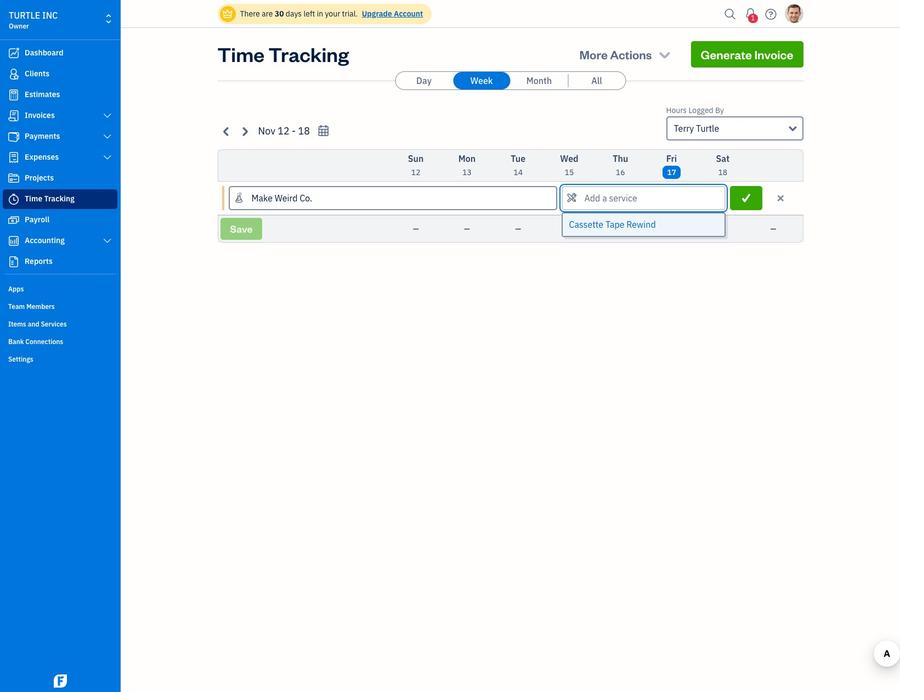 Task type: describe. For each thing, give the bounding box(es) containing it.
client image
[[7, 69, 20, 80]]

cassette tape rewind
[[570, 219, 656, 230]]

terry turtle
[[674, 123, 720, 134]]

generate
[[701, 47, 753, 62]]

estimates link
[[3, 85, 117, 105]]

fri
[[667, 153, 678, 164]]

-
[[292, 125, 296, 137]]

invoices link
[[3, 106, 117, 126]]

expense image
[[7, 152, 20, 163]]

cassette tape rewind list box
[[563, 214, 725, 236]]

money image
[[7, 215, 20, 226]]

Add a client or project text field
[[230, 187, 556, 209]]

invoices
[[25, 110, 55, 120]]

items
[[8, 320, 26, 328]]

next week image
[[239, 125, 251, 138]]

18 inside sat 18
[[719, 167, 728, 177]]

15
[[565, 167, 574, 177]]

logged
[[689, 105, 714, 115]]

account
[[394, 9, 423, 19]]

16
[[616, 167, 626, 177]]

items and services link
[[3, 316, 117, 332]]

time inside the time tracking link
[[25, 194, 42, 204]]

chart image
[[7, 236, 20, 246]]

terry turtle button
[[667, 116, 804, 141]]

0 vertical spatial 18
[[298, 125, 310, 137]]

freshbooks image
[[52, 675, 69, 688]]

turtle
[[697, 123, 720, 134]]

wed
[[561, 153, 579, 164]]

bank connections
[[8, 338, 63, 346]]

there
[[240, 9, 260, 19]]

chevron large down image for invoices
[[102, 111, 113, 120]]

terry
[[674, 123, 695, 134]]

turtle inc owner
[[9, 10, 58, 30]]

more actions
[[580, 47, 653, 62]]

main element
[[0, 0, 148, 692]]

14
[[514, 167, 523, 177]]

12 for nov
[[278, 125, 290, 137]]

6 — from the left
[[669, 224, 675, 234]]

payments link
[[3, 127, 117, 147]]

settings link
[[3, 351, 117, 367]]

1 button
[[743, 3, 760, 25]]

are
[[262, 9, 273, 19]]

team
[[8, 302, 25, 311]]

30
[[275, 9, 284, 19]]

1 horizontal spatial time tracking
[[218, 41, 349, 67]]

3 — from the left
[[516, 224, 522, 234]]

reports
[[25, 256, 53, 266]]

upgrade
[[362, 9, 392, 19]]

sat 18
[[717, 153, 730, 177]]

connections
[[25, 338, 63, 346]]

projects
[[25, 173, 54, 183]]

items and services
[[8, 320, 67, 328]]

tape
[[606, 219, 625, 230]]

chevron large down image for expenses
[[102, 153, 113, 162]]

bank
[[8, 338, 24, 346]]

reports link
[[3, 252, 117, 272]]

trial.
[[342, 9, 358, 19]]

upgrade account link
[[360, 9, 423, 19]]

members
[[26, 302, 55, 311]]

apps link
[[3, 281, 117, 297]]

1 horizontal spatial time
[[218, 41, 265, 67]]

services
[[41, 320, 67, 328]]

apps
[[8, 285, 24, 293]]

turtle
[[9, 10, 40, 21]]

day
[[417, 75, 432, 86]]

1
[[752, 14, 756, 22]]

actions
[[611, 47, 653, 62]]

all
[[592, 75, 603, 86]]

payments
[[25, 131, 60, 141]]

rewind
[[627, 219, 656, 230]]

tue
[[511, 153, 526, 164]]

fri 17
[[667, 153, 678, 177]]

mon
[[459, 153, 476, 164]]

all link
[[569, 72, 626, 89]]

month
[[527, 75, 552, 86]]

team members link
[[3, 298, 117, 315]]

mon 13
[[459, 153, 476, 177]]

17
[[668, 167, 677, 177]]

clients
[[25, 69, 50, 79]]

in
[[317, 9, 323, 19]]

dashboard
[[25, 48, 63, 58]]

there are 30 days left in your trial. upgrade account
[[240, 9, 423, 19]]

crown image
[[222, 8, 234, 19]]

thu 16
[[613, 153, 629, 177]]

search image
[[722, 6, 740, 22]]

1 horizontal spatial tracking
[[269, 41, 349, 67]]

13
[[463, 167, 472, 177]]

hours logged by
[[667, 105, 725, 115]]

dashboard image
[[7, 48, 20, 59]]

nov 12 - 18
[[258, 125, 310, 137]]



Task type: vqa. For each thing, say whether or not it's contained in the screenshot.
estimate Image
yes



Task type: locate. For each thing, give the bounding box(es) containing it.
0 vertical spatial 12
[[278, 125, 290, 137]]

18
[[298, 125, 310, 137], [719, 167, 728, 177]]

time down 'there'
[[218, 41, 265, 67]]

chevron large down image inside "accounting" link
[[102, 237, 113, 245]]

2 vertical spatial chevron large down image
[[102, 237, 113, 245]]

tracking
[[269, 41, 349, 67], [44, 194, 75, 204]]

1 vertical spatial 12
[[412, 167, 421, 177]]

3 chevron large down image from the top
[[102, 237, 113, 245]]

choose a date image
[[317, 125, 330, 137]]

time tracking down "30"
[[218, 41, 349, 67]]

owner
[[9, 22, 29, 30]]

5 — from the left
[[618, 224, 624, 234]]

expenses link
[[3, 148, 117, 167]]

estimate image
[[7, 89, 20, 100]]

projects link
[[3, 169, 117, 188]]

2 chevron large down image from the top
[[102, 153, 113, 162]]

0 horizontal spatial 12
[[278, 125, 290, 137]]

nov
[[258, 125, 276, 137]]

1 horizontal spatial 12
[[412, 167, 421, 177]]

expenses
[[25, 152, 59, 162]]

sun 12
[[408, 153, 424, 177]]

1 vertical spatial tracking
[[44, 194, 75, 204]]

inc
[[42, 10, 58, 21]]

0 horizontal spatial 18
[[298, 125, 310, 137]]

timer image
[[7, 194, 20, 205]]

chevron large down image up chevron large down icon
[[102, 111, 113, 120]]

tracking inside the time tracking link
[[44, 194, 75, 204]]

time tracking down projects link
[[25, 194, 75, 204]]

invoice
[[755, 47, 794, 62]]

by
[[716, 105, 725, 115]]

week link
[[453, 72, 511, 89]]

1 — from the left
[[413, 224, 419, 234]]

your
[[325, 9, 341, 19]]

bank connections link
[[3, 333, 117, 350]]

days
[[286, 9, 302, 19]]

12 for sun
[[412, 167, 421, 177]]

12 left -
[[278, 125, 290, 137]]

8 — from the left
[[771, 224, 777, 234]]

sun
[[408, 153, 424, 164]]

wed 15
[[561, 153, 579, 177]]

0 vertical spatial tracking
[[269, 41, 349, 67]]

0 horizontal spatial tracking
[[44, 194, 75, 204]]

0 vertical spatial time tracking
[[218, 41, 349, 67]]

18 right -
[[298, 125, 310, 137]]

tracking down left
[[269, 41, 349, 67]]

more actions button
[[570, 41, 683, 68]]

left
[[304, 9, 315, 19]]

payroll
[[25, 215, 50, 225]]

thu
[[613, 153, 629, 164]]

12 inside sun 12
[[412, 167, 421, 177]]

chevron large down image down "payroll" link
[[102, 237, 113, 245]]

18 down sat
[[719, 167, 728, 177]]

previous week image
[[220, 125, 233, 138]]

1 horizontal spatial 18
[[719, 167, 728, 177]]

12
[[278, 125, 290, 137], [412, 167, 421, 177]]

accounting link
[[3, 231, 117, 251]]

time tracking link
[[3, 189, 117, 209]]

payment image
[[7, 131, 20, 142]]

clients link
[[3, 64, 117, 84]]

project image
[[7, 173, 20, 184]]

accounting
[[25, 236, 65, 245]]

4 — from the left
[[567, 224, 573, 234]]

1 chevron large down image from the top
[[102, 111, 113, 120]]

settings
[[8, 355, 33, 363]]

dashboard link
[[3, 43, 117, 63]]

cassette tape rewind option
[[563, 214, 725, 236]]

chevron large down image inside "invoices" link
[[102, 111, 113, 120]]

cancel image
[[776, 192, 786, 205]]

tracking down projects link
[[44, 194, 75, 204]]

generate invoice button
[[691, 41, 804, 68]]

cassette
[[570, 219, 604, 230]]

0 horizontal spatial time tracking
[[25, 194, 75, 204]]

more
[[580, 47, 608, 62]]

time tracking
[[218, 41, 349, 67], [25, 194, 75, 204]]

12 down the sun
[[412, 167, 421, 177]]

7 — from the left
[[720, 224, 726, 234]]

time tracking inside main element
[[25, 194, 75, 204]]

save row image
[[741, 193, 753, 204]]

time right timer icon
[[25, 194, 42, 204]]

payroll link
[[3, 210, 117, 230]]

0 vertical spatial time
[[218, 41, 265, 67]]

generate invoice
[[701, 47, 794, 62]]

and
[[28, 320, 39, 328]]

week
[[471, 75, 493, 86]]

1 vertical spatial time
[[25, 194, 42, 204]]

0 vertical spatial chevron large down image
[[102, 111, 113, 120]]

1 vertical spatial 18
[[719, 167, 728, 177]]

invoice image
[[7, 110, 20, 121]]

go to help image
[[763, 6, 780, 22]]

report image
[[7, 256, 20, 267]]

chevron large down image
[[102, 132, 113, 141]]

estimates
[[25, 89, 60, 99]]

1 vertical spatial chevron large down image
[[102, 153, 113, 162]]

Add a service text field
[[563, 187, 725, 209]]

day link
[[396, 72, 453, 89]]

sat
[[717, 153, 730, 164]]

2 — from the left
[[464, 224, 470, 234]]

chevron large down image
[[102, 111, 113, 120], [102, 153, 113, 162], [102, 237, 113, 245]]

team members
[[8, 302, 55, 311]]

time
[[218, 41, 265, 67], [25, 194, 42, 204]]

hours
[[667, 105, 687, 115]]

tue 14
[[511, 153, 526, 177]]

chevron large down image down chevron large down icon
[[102, 153, 113, 162]]

0 horizontal spatial time
[[25, 194, 42, 204]]

chevrondown image
[[658, 47, 673, 62]]

month link
[[511, 72, 568, 89]]

chevron large down image for accounting
[[102, 237, 113, 245]]

1 vertical spatial time tracking
[[25, 194, 75, 204]]



